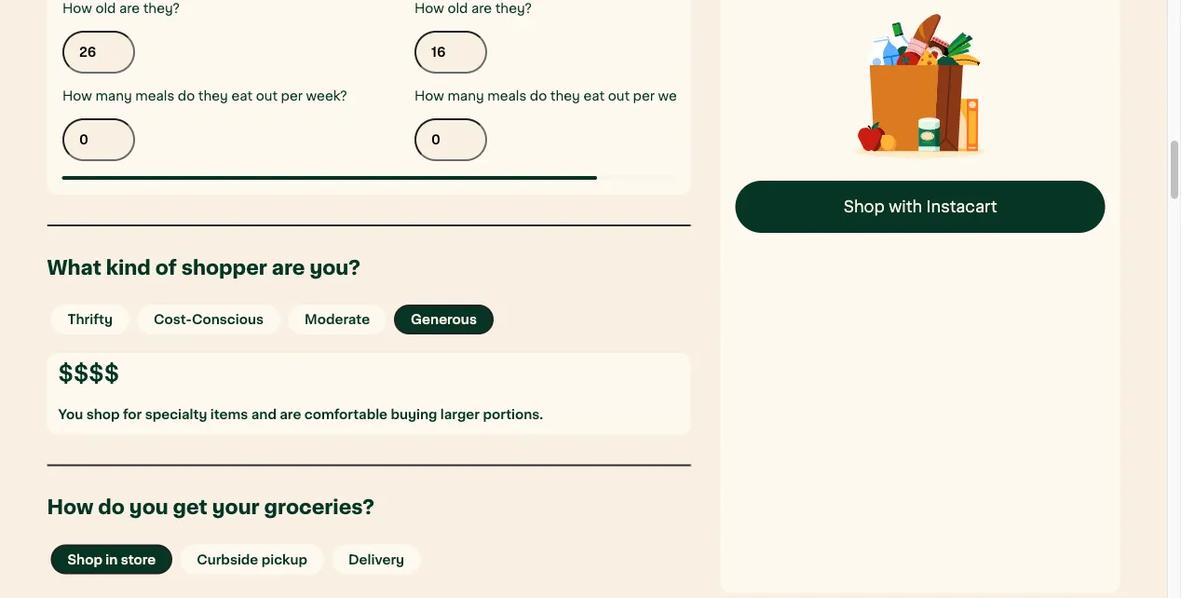 Task type: vqa. For each thing, say whether or not it's contained in the screenshot.
Body inside the Bath & Body Works Delivery by 5:50pm In-store prices
no



Task type: locate. For each thing, give the bounding box(es) containing it.
your
[[212, 498, 260, 518]]

do
[[177, 90, 195, 103], [530, 90, 547, 103], [98, 498, 125, 518]]

generous
[[411, 314, 477, 327]]

0 horizontal spatial meals
[[135, 90, 174, 103]]

instacart
[[927, 199, 998, 215]]

2 horizontal spatial do
[[530, 90, 547, 103]]

1 they? from the left
[[143, 2, 179, 15]]

delivery button
[[332, 545, 421, 575]]

shop
[[86, 408, 120, 421]]

how do you get your groceries?
[[47, 498, 375, 518]]

what
[[47, 258, 102, 278]]

None number field
[[62, 31, 135, 74], [414, 31, 487, 74], [62, 119, 135, 162], [414, 119, 487, 162], [62, 31, 135, 74], [414, 31, 487, 74], [62, 119, 135, 162], [414, 119, 487, 162]]

1 horizontal spatial out
[[608, 90, 630, 103]]

1 horizontal spatial they?
[[495, 2, 532, 15]]

larger
[[441, 408, 480, 421]]

you?
[[310, 258, 361, 278]]

shop
[[844, 199, 885, 215], [68, 554, 102, 567]]

1 how old are they? from the left
[[62, 2, 179, 15]]

curbside
[[197, 554, 259, 567]]

shop inside shop with instacart link
[[844, 199, 885, 215]]

0 horizontal spatial do
[[98, 498, 125, 518]]

1 horizontal spatial old
[[447, 2, 468, 15]]

1 horizontal spatial week?
[[658, 90, 699, 103]]

0 horizontal spatial shop
[[68, 554, 102, 567]]

they?
[[143, 2, 179, 15], [495, 2, 532, 15]]

how
[[62, 2, 92, 15], [414, 2, 444, 15], [62, 90, 92, 103], [414, 90, 444, 103], [47, 498, 94, 518]]

cost-
[[154, 314, 192, 327]]

eat
[[231, 90, 252, 103], [583, 90, 605, 103]]

1 week? from the left
[[306, 90, 347, 103]]

1 horizontal spatial per
[[633, 90, 655, 103]]

1 per from the left
[[281, 90, 303, 103]]

kind
[[106, 258, 151, 278]]

per
[[281, 90, 303, 103], [633, 90, 655, 103]]

items
[[211, 408, 248, 421]]

cost-conscious button
[[137, 305, 281, 335]]

0 horizontal spatial they
[[198, 90, 228, 103]]

2 how old are they? from the left
[[414, 2, 532, 15]]

for
[[123, 408, 142, 421]]

meals
[[135, 90, 174, 103], [487, 90, 526, 103]]

1 horizontal spatial meals
[[487, 90, 526, 103]]

0 vertical spatial shop
[[844, 199, 885, 215]]

shop inside shop in store button
[[68, 554, 102, 567]]

1 how many meals do they eat out per week? from the left
[[62, 90, 347, 103]]

2 how many meals do they eat out per week? from the left
[[414, 90, 699, 103]]

0 horizontal spatial per
[[281, 90, 303, 103]]

shop left with
[[844, 199, 885, 215]]

0 horizontal spatial they?
[[143, 2, 179, 15]]

1 they from the left
[[198, 90, 228, 103]]

moderate
[[305, 314, 370, 327]]

how many meals do they eat out per week?
[[62, 90, 347, 103], [414, 90, 699, 103]]

in
[[106, 554, 118, 567]]

curbside pickup
[[197, 554, 308, 567]]

0 horizontal spatial old
[[95, 2, 116, 15]]

shop for shop in store
[[68, 554, 102, 567]]

shopping bag image
[[856, 14, 986, 159]]

0 horizontal spatial how many meals do they eat out per week?
[[62, 90, 347, 103]]

week?
[[306, 90, 347, 103], [658, 90, 699, 103]]

1 horizontal spatial how old are they?
[[414, 2, 532, 15]]

2 meals from the left
[[487, 90, 526, 103]]

you
[[58, 408, 83, 421]]

0 horizontal spatial eat
[[231, 90, 252, 103]]

groceries?
[[264, 498, 375, 518]]

0 horizontal spatial week?
[[306, 90, 347, 103]]

how old are they?
[[62, 2, 179, 15], [414, 2, 532, 15]]

1 vertical spatial shop
[[68, 554, 102, 567]]

thrifty button
[[51, 305, 130, 335]]

1 horizontal spatial how many meals do they eat out per week?
[[414, 90, 699, 103]]

old
[[95, 2, 116, 15], [447, 2, 468, 15]]

cost-conscious
[[154, 314, 264, 327]]

2 they from the left
[[550, 90, 580, 103]]

shop in store
[[68, 554, 156, 567]]

portions.
[[483, 408, 544, 421]]

1 old from the left
[[95, 2, 116, 15]]

pickup
[[262, 554, 308, 567]]

1 eat from the left
[[231, 90, 252, 103]]

2 old from the left
[[447, 2, 468, 15]]

2 many from the left
[[447, 90, 484, 103]]

1 out from the left
[[256, 90, 277, 103]]

are
[[119, 2, 139, 15], [471, 2, 492, 15], [272, 258, 305, 278], [280, 408, 301, 421]]

0 horizontal spatial how old are they?
[[62, 2, 179, 15]]

0 horizontal spatial many
[[95, 90, 132, 103]]

moderate button
[[288, 305, 387, 335]]

of
[[155, 258, 177, 278]]

many
[[95, 90, 132, 103], [447, 90, 484, 103]]

1 horizontal spatial they
[[550, 90, 580, 103]]

1 horizontal spatial many
[[447, 90, 484, 103]]

2 they? from the left
[[495, 2, 532, 15]]

they
[[198, 90, 228, 103], [550, 90, 580, 103]]

you shop for specialty items and are comfortable buying larger portions.
[[58, 408, 544, 421]]

shop left in
[[68, 554, 102, 567]]

curbside pickup button
[[180, 545, 324, 575]]

out
[[256, 90, 277, 103], [608, 90, 630, 103]]

1 horizontal spatial shop
[[844, 199, 885, 215]]

shop with instacart
[[844, 199, 998, 215]]

specialty
[[145, 408, 207, 421]]

0 horizontal spatial out
[[256, 90, 277, 103]]

1 horizontal spatial eat
[[583, 90, 605, 103]]



Task type: describe. For each thing, give the bounding box(es) containing it.
you
[[129, 498, 168, 518]]

shop with instacart link
[[736, 181, 1106, 234]]

2 out from the left
[[608, 90, 630, 103]]

$$$$
[[58, 363, 120, 385]]

1 horizontal spatial do
[[177, 90, 195, 103]]

what kind of shopper are you?
[[47, 258, 361, 278]]

delivery
[[349, 554, 405, 567]]

conscious
[[192, 314, 264, 327]]

2 week? from the left
[[658, 90, 699, 103]]

and
[[251, 408, 277, 421]]

shop for shop with instacart
[[844, 199, 885, 215]]

1 meals from the left
[[135, 90, 174, 103]]

1 many from the left
[[95, 90, 132, 103]]

comfortable
[[305, 408, 388, 421]]

store
[[121, 554, 156, 567]]

get
[[173, 498, 208, 518]]

buying
[[391, 408, 438, 421]]

generous button
[[394, 305, 494, 335]]

2 per from the left
[[633, 90, 655, 103]]

with
[[890, 199, 923, 215]]

thrifty
[[68, 314, 113, 327]]

shop in store button
[[51, 545, 173, 575]]

shopper
[[181, 258, 267, 278]]

2 eat from the left
[[583, 90, 605, 103]]



